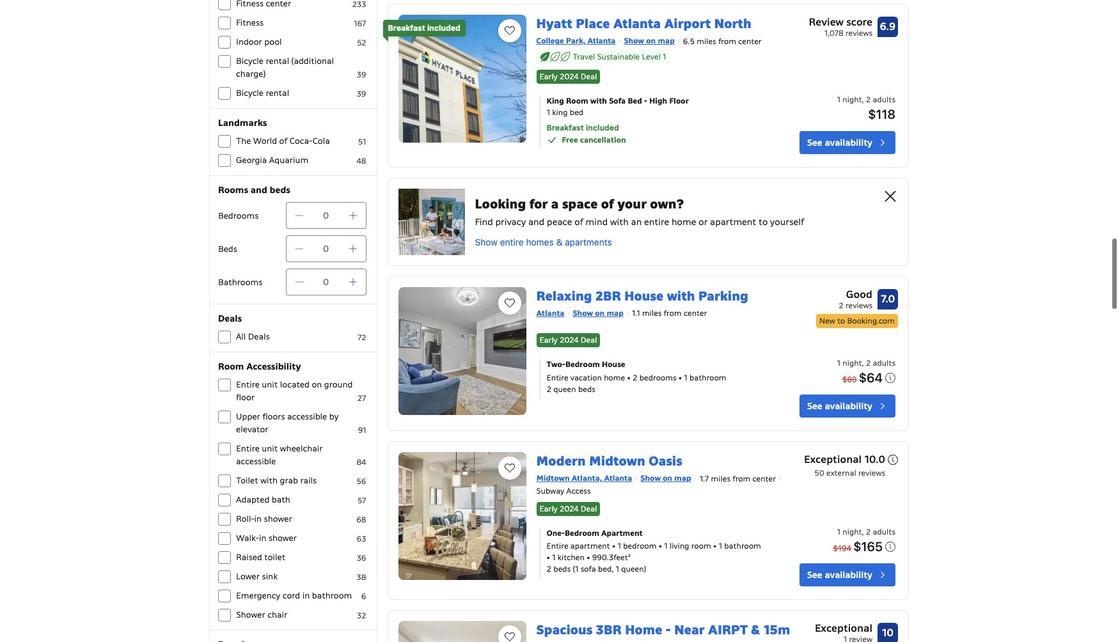 Task type: vqa. For each thing, say whether or not it's contained in the screenshot.


Task type: locate. For each thing, give the bounding box(es) containing it.
0 vertical spatial 1 night , 2 adults
[[837, 358, 896, 368]]

exceptional up "external"
[[804, 453, 862, 466]]

bedroom up the vacation
[[566, 359, 600, 369]]

-
[[644, 96, 647, 105], [666, 622, 671, 639]]

1 adults from the top
[[873, 94, 896, 104]]

, for modern midtown oasis
[[862, 527, 864, 537]]

84
[[357, 457, 366, 467]]

1 vertical spatial bedroom
[[565, 528, 599, 538]]

rooms and beds
[[218, 184, 290, 196]]

2 vertical spatial ,
[[862, 527, 864, 537]]

center inside 1.7 miles from center subway access
[[753, 474, 776, 484]]

shower for roll-in shower
[[264, 514, 292, 525]]

2024
[[560, 71, 579, 81], [560, 335, 579, 345], [560, 504, 579, 514]]

3 see availability from the top
[[807, 569, 873, 581]]

show
[[624, 36, 644, 46], [475, 236, 498, 247], [573, 308, 593, 318], [641, 473, 661, 483]]

a
[[551, 195, 559, 212]]

0 vertical spatial apartment
[[710, 216, 756, 227]]

1 1 night , 2 adults from the top
[[837, 358, 896, 368]]

3 see from the top
[[807, 569, 823, 581]]

$64
[[859, 370, 883, 385]]

exceptional 10.0 50 external reviews
[[804, 453, 886, 478]]

0
[[323, 210, 329, 221], [323, 243, 329, 255], [323, 276, 329, 288]]

2 vertical spatial map
[[675, 473, 691, 483]]

yourself
[[770, 216, 804, 227]]

1 horizontal spatial home
[[672, 216, 696, 227]]

0 vertical spatial and
[[251, 184, 267, 196]]

indoor pool
[[236, 36, 282, 47]]

roll-
[[236, 514, 254, 525]]

1 vertical spatial apartment
[[571, 541, 610, 551]]

3 , from the top
[[862, 527, 864, 537]]

reviews inside good 2 reviews
[[846, 300, 873, 310]]

2 horizontal spatial of
[[601, 195, 614, 212]]

accessible inside entire unit wheelchair accessible
[[236, 456, 276, 467]]

bicycle rental
[[236, 88, 289, 99]]

3 adults from the top
[[873, 527, 896, 537]]

1 vertical spatial center
[[684, 309, 707, 318]]

with
[[591, 96, 607, 105], [610, 216, 629, 227], [667, 288, 695, 304], [261, 475, 278, 486]]

breakfast
[[388, 23, 425, 33], [547, 123, 584, 132]]

1 see from the top
[[807, 137, 823, 148]]

privacy
[[496, 216, 526, 227]]

167
[[354, 19, 366, 28]]

0 vertical spatial shower
[[264, 514, 292, 525]]

0 vertical spatial entire
[[644, 216, 669, 227]]

3 early from the top
[[540, 504, 558, 514]]

on inside entire unit located on ground floor 27
[[312, 379, 322, 390]]

2 up $118
[[866, 94, 871, 104]]

1 vertical spatial 1 night , 2 adults
[[837, 527, 896, 537]]

1 bicycle from the top
[[236, 56, 264, 67]]

0 vertical spatial deal
[[581, 71, 597, 81]]

2 vertical spatial deal
[[581, 504, 597, 514]]

2 left the (1
[[547, 564, 552, 574]]

map
[[658, 36, 675, 46], [607, 308, 624, 318], [675, 473, 691, 483]]

accessible down entire unit located on ground floor 27 in the left of the page
[[287, 411, 327, 422]]

0 vertical spatial adults
[[873, 94, 896, 104]]

deal for place
[[581, 71, 597, 81]]

entire inside entire unit located on ground floor 27
[[236, 379, 260, 390]]

1 early from the top
[[540, 71, 558, 81]]

availability down $194
[[825, 569, 873, 581]]

deal down the travel
[[581, 71, 597, 81]]

- left near
[[666, 622, 671, 639]]

2 early from the top
[[540, 335, 558, 345]]

reviews
[[846, 28, 873, 38], [846, 300, 873, 310], [859, 468, 886, 478]]

bathroom inside "two-bedroom house entire vacation home • 2 bedrooms • 1 bathroom 2 queen beds"
[[690, 373, 727, 383]]

2 vertical spatial see availability link
[[800, 564, 896, 587]]

entire up floor
[[236, 379, 260, 390]]

1 vertical spatial rental
[[266, 88, 289, 99]]

$118
[[868, 107, 896, 121]]

0 horizontal spatial included
[[427, 23, 461, 33]]

39 for bicycle rental
[[357, 89, 366, 99]]

0 horizontal spatial midtown
[[537, 473, 570, 483]]

0 horizontal spatial room
[[218, 361, 244, 372]]

show for relaxing
[[573, 308, 593, 318]]

apartment up kitchen
[[571, 541, 610, 551]]

0 horizontal spatial apartment
[[571, 541, 610, 551]]

0 vertical spatial 2024
[[560, 71, 579, 81]]

0 vertical spatial exceptional
[[804, 453, 862, 466]]

shower down bath
[[264, 514, 292, 525]]

1 39 from the top
[[357, 70, 366, 79]]

breakfast up free
[[547, 123, 584, 132]]

breakfast inside 1 king bed breakfast included
[[547, 123, 584, 132]]

atlanta down relaxing
[[537, 308, 565, 318]]

1 unit from the top
[[262, 379, 278, 390]]

entire right an
[[644, 216, 669, 227]]

39 down 52
[[357, 70, 366, 79]]

deal up the vacation
[[581, 335, 597, 345]]

rental for bicycle rental (additional charge)
[[266, 56, 289, 67]]

1 horizontal spatial accessible
[[287, 411, 327, 422]]

king room with sofa bed - high floor link
[[547, 95, 763, 107]]

2 left queen on the bottom of the page
[[547, 385, 552, 394]]

entire down elevator
[[236, 443, 260, 454]]

entire down one-
[[547, 541, 569, 551]]

near
[[675, 622, 705, 639]]

0 vertical spatial included
[[427, 23, 461, 33]]

0 vertical spatial &
[[556, 236, 563, 247]]

parking
[[699, 288, 749, 304]]

two-
[[547, 359, 566, 369]]

1 0 from the top
[[323, 210, 329, 221]]

adults up $64
[[873, 358, 896, 368]]

bathroom right bedrooms
[[690, 373, 727, 383]]

bedroom
[[623, 541, 657, 551]]

2br
[[596, 288, 621, 304]]

raised toilet
[[236, 552, 285, 563]]

world
[[253, 136, 277, 147]]

3 2024 from the top
[[560, 504, 579, 514]]

1 vertical spatial exceptional
[[815, 622, 873, 635]]

0 for bedrooms
[[323, 210, 329, 221]]

on down 2br
[[595, 308, 605, 318]]

relaxing 2br house with parking link
[[537, 282, 749, 304]]

1 vertical spatial midtown
[[537, 473, 570, 483]]

wheelchair
[[280, 443, 323, 454]]

0 horizontal spatial accessible
[[236, 456, 276, 467]]

college park, atlanta
[[537, 36, 616, 46]]

sofa
[[581, 564, 596, 574]]

on up 'level'
[[646, 36, 656, 46]]

on left the ground
[[312, 379, 322, 390]]

rental
[[266, 56, 289, 67], [266, 88, 289, 99]]

0 vertical spatial miles
[[697, 37, 716, 46]]

show on map up 'level'
[[624, 36, 675, 46]]

early 2024 deal down "access" at the bottom
[[540, 504, 597, 514]]

show on map for oasis
[[641, 473, 691, 483]]

1 vertical spatial 0
[[323, 243, 329, 255]]

see for north
[[807, 137, 823, 148]]

all deals
[[236, 331, 270, 342]]

deal for 2br
[[581, 335, 597, 345]]

1 horizontal spatial and
[[528, 216, 545, 227]]

atlanta,
[[572, 473, 602, 483]]

center down "north" at right top
[[738, 37, 762, 46]]

2 vertical spatial miles
[[711, 474, 731, 484]]

rental down pool
[[266, 56, 289, 67]]

lower sink
[[236, 571, 278, 582]]

good 2 reviews
[[839, 288, 873, 310]]

0 vertical spatial accessible
[[287, 411, 327, 422]]

0 horizontal spatial -
[[644, 96, 647, 105]]

see
[[807, 137, 823, 148], [807, 400, 823, 412], [807, 569, 823, 581]]

1 horizontal spatial -
[[666, 622, 671, 639]]

2 vertical spatial 0
[[323, 276, 329, 288]]

1 vertical spatial see
[[807, 400, 823, 412]]

early 2024 deal for hyatt
[[540, 71, 597, 81]]

• up sofa
[[587, 553, 590, 562]]

39 up the 51
[[357, 89, 366, 99]]

early up king
[[540, 71, 558, 81]]

3 0 from the top
[[323, 276, 329, 288]]

adapted
[[236, 495, 270, 505]]

2 vertical spatial early
[[540, 504, 558, 514]]

1 vertical spatial deal
[[581, 335, 597, 345]]

spacious 3br home - near airpt & 15m to dt atl link
[[537, 617, 790, 642]]

accessible up toilet
[[236, 456, 276, 467]]

map for oasis
[[675, 473, 691, 483]]

1 vertical spatial 2024
[[560, 335, 579, 345]]

beds down georgia aquarium at top left
[[270, 184, 290, 196]]

unit inside entire unit located on ground floor 27
[[262, 379, 278, 390]]

night inside 1 night , 2 adults $118
[[843, 94, 862, 104]]

bicycle
[[236, 56, 264, 67], [236, 88, 264, 99]]

unit for wheelchair
[[262, 443, 278, 454]]

hyatt place atlanta airport north link
[[537, 10, 752, 32]]

chair
[[268, 610, 287, 621]]

in down adapted bath
[[254, 514, 262, 525]]

0 vertical spatial to
[[759, 216, 768, 227]]

1 vertical spatial and
[[528, 216, 545, 227]]

availability down $80
[[825, 400, 873, 412]]

and inside looking for a space of your own? find privacy and peace of mind with an entire home or apartment to yourself
[[528, 216, 545, 227]]

3 early 2024 deal from the top
[[540, 504, 597, 514]]

midtown up subway
[[537, 473, 570, 483]]

0 vertical spatial ,
[[862, 94, 864, 104]]

to left dt
[[537, 640, 550, 642]]

2 39 from the top
[[357, 89, 366, 99]]

2 see availability from the top
[[807, 400, 873, 412]]

0 vertical spatial deals
[[218, 313, 242, 324]]

1 king bed breakfast included
[[547, 107, 619, 132]]

reviews right 1,078 at the top right
[[846, 28, 873, 38]]

airpt
[[708, 622, 748, 639]]

1 vertical spatial from
[[664, 309, 682, 318]]

with up 1.1 miles from center
[[667, 288, 695, 304]]

1 , from the top
[[862, 94, 864, 104]]

see availability
[[807, 137, 873, 148], [807, 400, 873, 412], [807, 569, 873, 581]]

emergency cord in bathroom
[[236, 591, 352, 601]]

2 see from the top
[[807, 400, 823, 412]]

1 horizontal spatial of
[[575, 216, 583, 227]]

of left coca-
[[279, 136, 287, 147]]

0 vertical spatial reviews
[[846, 28, 873, 38]]

exceptional for exceptional
[[815, 622, 873, 635]]

show on map down oasis
[[641, 473, 691, 483]]

2024 up two-
[[560, 335, 579, 345]]

house for bedroom
[[602, 359, 625, 369]]

2 left bedrooms
[[633, 373, 638, 383]]

atlanta for atlanta,
[[604, 473, 632, 483]]

miles for airport
[[697, 37, 716, 46]]

see availability down $80
[[807, 400, 873, 412]]

1 2024 from the top
[[560, 71, 579, 81]]

aquarium
[[269, 155, 309, 166]]

hyatt place atlanta airport north image
[[398, 15, 526, 143]]

early down subway
[[540, 504, 558, 514]]

bedrooms
[[640, 373, 677, 383]]

miles right the 6.5
[[697, 37, 716, 46]]

show down relaxing
[[573, 308, 593, 318]]

2 availability from the top
[[825, 400, 873, 412]]

indoor
[[236, 36, 262, 47]]

oasis
[[649, 453, 682, 470]]

1 deal from the top
[[581, 71, 597, 81]]

entire inside one-bedroom apartment entire apartment • 1 bedroom • 1 living room • 1 bathroom • 1 kitchen • 990.3feet² 2 beds (1 sofa bed, 1 queen)
[[547, 541, 569, 551]]

2 1 night , 2 adults from the top
[[837, 527, 896, 537]]

bicycle rental (additional charge)
[[236, 56, 334, 79]]

to left yourself
[[759, 216, 768, 227]]

exceptional inside exceptional 10.0 50 external reviews
[[804, 453, 862, 466]]

unit inside entire unit wheelchair accessible
[[262, 443, 278, 454]]

1 rental from the top
[[266, 56, 289, 67]]

on down oasis
[[663, 473, 673, 483]]

of up mind
[[601, 195, 614, 212]]

3 night from the top
[[843, 527, 862, 537]]

center
[[738, 37, 762, 46], [684, 309, 707, 318], [753, 474, 776, 484]]

2 vertical spatial reviews
[[859, 468, 886, 478]]

in down roll-in shower
[[259, 533, 266, 544]]

bathroom inside one-bedroom apartment entire apartment • 1 bedroom • 1 living room • 1 bathroom • 1 kitchen • 990.3feet² 2 beds (1 sofa bed, 1 queen)
[[724, 541, 761, 551]]

deals up all
[[218, 313, 242, 324]]

0 vertical spatial early 2024 deal
[[540, 71, 597, 81]]

mind
[[586, 216, 608, 227]]

show on map down 2br
[[573, 308, 624, 318]]

2
[[866, 94, 871, 104], [839, 300, 844, 310], [866, 358, 871, 368], [633, 373, 638, 383], [547, 385, 552, 394], [866, 527, 871, 537], [547, 564, 552, 574]]

1 vertical spatial show on map
[[573, 308, 624, 318]]

$80
[[843, 375, 857, 384]]

see for parking
[[807, 400, 823, 412]]

0 for bathrooms
[[323, 276, 329, 288]]

one-bedroom apartment entire apartment • 1 bedroom • 1 living room • 1 bathroom • 1 kitchen • 990.3feet² 2 beds (1 sofa bed, 1 queen)
[[547, 528, 761, 574]]

new
[[820, 316, 836, 325]]

1 vertical spatial deals
[[248, 331, 270, 342]]

2 vertical spatial night
[[843, 527, 862, 537]]

unit down elevator
[[262, 443, 278, 454]]

0 vertical spatial see availability link
[[800, 131, 896, 154]]

midtown up atlanta,
[[589, 453, 645, 470]]

1 vertical spatial 39
[[357, 89, 366, 99]]

exceptional element
[[804, 452, 886, 468], [815, 621, 873, 637]]

• left kitchen
[[547, 553, 550, 562]]

entire inside button
[[500, 236, 524, 247]]

2 rental from the top
[[266, 88, 289, 99]]

adults up $165
[[873, 527, 896, 537]]

bath
[[272, 495, 290, 505]]

0 vertical spatial room
[[566, 96, 588, 105]]

2 bicycle from the top
[[236, 88, 264, 99]]

beds left the (1
[[554, 564, 571, 574]]

1 vertical spatial &
[[752, 622, 760, 639]]

atlanta down modern midtown oasis
[[604, 473, 632, 483]]

2 night from the top
[[843, 358, 862, 368]]

apartment right or
[[710, 216, 756, 227]]

2 adults from the top
[[873, 358, 896, 368]]

with inside king room with sofa bed - high floor link
[[591, 96, 607, 105]]

• up 990.3feet² at the bottom
[[612, 541, 616, 551]]

1 vertical spatial early 2024 deal
[[540, 335, 597, 345]]

entire
[[547, 373, 569, 383], [236, 379, 260, 390], [236, 443, 260, 454], [547, 541, 569, 551]]

2 vertical spatial show on map
[[641, 473, 691, 483]]

1 horizontal spatial apartment
[[710, 216, 756, 227]]

10
[[882, 626, 894, 640]]

early
[[540, 71, 558, 81], [540, 335, 558, 345], [540, 504, 558, 514]]

bedroom inside one-bedroom apartment entire apartment • 1 bedroom • 1 living room • 1 bathroom • 1 kitchen • 990.3feet² 2 beds (1 sofa bed, 1 queen)
[[565, 528, 599, 538]]

1 vertical spatial breakfast
[[547, 123, 584, 132]]

entire down privacy
[[500, 236, 524, 247]]

shower
[[236, 610, 265, 621]]

breakfast right '167'
[[388, 23, 425, 33]]

- inside spacious 3br home - near airpt & 15m to dt atl
[[666, 622, 671, 639]]

1 vertical spatial -
[[666, 622, 671, 639]]

1 horizontal spatial included
[[586, 123, 619, 132]]

accessible inside upper floors accessible by elevator
[[287, 411, 327, 422]]

rental inside bicycle rental (additional charge)
[[266, 56, 289, 67]]

bathroom right room
[[724, 541, 761, 551]]

early for relaxing 2br house with parking
[[540, 335, 558, 345]]

entire inside "two-bedroom house entire vacation home • 2 bedrooms • 1 bathroom 2 queen beds"
[[547, 373, 569, 383]]

0 vertical spatial bedroom
[[566, 359, 600, 369]]

- right bed
[[644, 96, 647, 105]]

house for 2br
[[625, 288, 664, 304]]

apartment inside looking for a space of your own? find privacy and peace of mind with an entire home or apartment to yourself
[[710, 216, 756, 227]]

to right "new"
[[838, 316, 845, 325]]

1 availability from the top
[[825, 137, 873, 148]]

0 vertical spatial beds
[[270, 184, 290, 196]]

63
[[357, 534, 366, 544]]

2 2024 from the top
[[560, 335, 579, 345]]

shower up toilet
[[269, 533, 297, 544]]

1 night , 2 adults up $64
[[837, 358, 896, 368]]

0 vertical spatial unit
[[262, 379, 278, 390]]

0 for beds
[[323, 243, 329, 255]]

0 vertical spatial bathroom
[[690, 373, 727, 383]]

0 vertical spatial early
[[540, 71, 558, 81]]

from right 1.7 on the right of the page
[[733, 474, 751, 484]]

2 , from the top
[[862, 358, 864, 368]]

on for relaxing
[[595, 308, 605, 318]]

0 vertical spatial night
[[843, 94, 862, 104]]

1 vertical spatial house
[[602, 359, 625, 369]]

adults for modern midtown oasis
[[873, 527, 896, 537]]

bicycle up charge)
[[236, 56, 264, 67]]

2 see availability link from the top
[[800, 395, 896, 418]]

2 vertical spatial adults
[[873, 527, 896, 537]]

see availability link down $194
[[800, 564, 896, 587]]

1 vertical spatial see availability link
[[800, 395, 896, 418]]

exceptional element left scored 10 element
[[815, 621, 873, 637]]

deals right all
[[248, 331, 270, 342]]

2 vertical spatial early 2024 deal
[[540, 504, 597, 514]]

1 night , 2 adults $118
[[837, 94, 896, 121]]

3 deal from the top
[[581, 504, 597, 514]]

1 night from the top
[[843, 94, 862, 104]]

map down 2br
[[607, 308, 624, 318]]

1 early 2024 deal from the top
[[540, 71, 597, 81]]

fitness
[[236, 17, 264, 28]]

from inside 1.7 miles from center subway access
[[733, 474, 751, 484]]

1 vertical spatial adults
[[873, 358, 896, 368]]

located
[[280, 379, 310, 390]]

atlanta down place
[[588, 36, 616, 46]]

exceptional for exceptional 10.0 50 external reviews
[[804, 453, 862, 466]]

1 vertical spatial availability
[[825, 400, 873, 412]]

home left or
[[672, 216, 696, 227]]

• right bedrooms
[[679, 373, 682, 383]]

exceptional element up "external"
[[804, 452, 886, 468]]

1 vertical spatial of
[[601, 195, 614, 212]]

0 vertical spatial see availability
[[807, 137, 873, 148]]

night for relaxing 2br house with parking
[[843, 358, 862, 368]]

rooms
[[218, 184, 248, 196]]

bicycle down charge)
[[236, 88, 264, 99]]

review
[[809, 16, 844, 29]]

house
[[625, 288, 664, 304], [602, 359, 625, 369]]

0 vertical spatial breakfast
[[388, 23, 425, 33]]

1 vertical spatial beds
[[578, 385, 596, 394]]

show down hyatt place atlanta airport north
[[624, 36, 644, 46]]

early 2024 deal down the travel
[[540, 71, 597, 81]]

included
[[427, 23, 461, 33], [586, 123, 619, 132]]

rental down bicycle rental (additional charge)
[[266, 88, 289, 99]]

1 vertical spatial accessible
[[236, 456, 276, 467]]

1 night , 2 adults
[[837, 358, 896, 368], [837, 527, 896, 537]]

1 horizontal spatial entire
[[644, 216, 669, 227]]

early 2024 deal for modern
[[540, 504, 597, 514]]

home right the vacation
[[604, 373, 625, 383]]

map for atlanta
[[658, 36, 675, 46]]

lower
[[236, 571, 260, 582]]

1.1 miles from center
[[632, 309, 707, 318]]

in for walk-
[[259, 533, 266, 544]]

bedroom inside "two-bedroom house entire vacation home • 2 bedrooms • 1 bathroom 2 queen beds"
[[566, 359, 600, 369]]

show entire homes & apartments
[[475, 236, 612, 247]]

2024 for hyatt
[[560, 71, 579, 81]]

bicycle inside bicycle rental (additional charge)
[[236, 56, 264, 67]]

2024 down "access" at the bottom
[[560, 504, 579, 514]]

0 vertical spatial show on map
[[624, 36, 675, 46]]

show down oasis
[[641, 473, 661, 483]]

2 vertical spatial availability
[[825, 569, 873, 581]]

deal for midtown
[[581, 504, 597, 514]]

entire inside looking for a space of your own? find privacy and peace of mind with an entire home or apartment to yourself
[[644, 216, 669, 227]]

upper floors accessible by elevator
[[236, 411, 339, 435]]

with left an
[[610, 216, 629, 227]]

from down relaxing 2br house with parking
[[664, 309, 682, 318]]

2 0 from the top
[[323, 243, 329, 255]]

2 early 2024 deal from the top
[[540, 335, 597, 345]]

2 deal from the top
[[581, 335, 597, 345]]

0 vertical spatial map
[[658, 36, 675, 46]]

2 unit from the top
[[262, 443, 278, 454]]

0 vertical spatial availability
[[825, 137, 873, 148]]

entire up queen on the bottom of the page
[[547, 373, 569, 383]]

map up 'level'
[[658, 36, 675, 46]]

apartment inside one-bedroom apartment entire apartment • 1 bedroom • 1 living room • 1 bathroom • 1 kitchen • 990.3feet² 2 beds (1 sofa bed, 1 queen)
[[571, 541, 610, 551]]

1 see availability from the top
[[807, 137, 873, 148]]

2024 down the travel
[[560, 71, 579, 81]]

entire unit located on ground floor 27
[[236, 379, 366, 403]]

1 vertical spatial ,
[[862, 358, 864, 368]]

miles right 1.1
[[642, 309, 662, 318]]

& inside 'show entire homes & apartments' button
[[556, 236, 563, 247]]

1 horizontal spatial &
[[752, 622, 760, 639]]

scored 10 element
[[878, 623, 898, 642]]

good element
[[816, 287, 873, 302]]

,
[[862, 94, 864, 104], [862, 358, 864, 368], [862, 527, 864, 537]]

0 vertical spatial bicycle
[[236, 56, 264, 67]]

roll-in shower
[[236, 514, 292, 525]]

0 vertical spatial from
[[718, 37, 736, 46]]

see availability link down 1 night , 2 adults $118
[[800, 131, 896, 154]]

bathroom
[[690, 373, 727, 383], [724, 541, 761, 551], [312, 591, 352, 601]]

see availability for parking
[[807, 400, 873, 412]]

with inside looking for a space of your own? find privacy and peace of mind with an entire home or apartment to yourself
[[610, 216, 629, 227]]

2 vertical spatial 2024
[[560, 504, 579, 514]]

one-bedroom apartment link
[[547, 528, 763, 539]]

your
[[618, 195, 647, 212]]

see availability link for parking
[[800, 395, 896, 418]]

1 vertical spatial see availability
[[807, 400, 873, 412]]

3 see availability link from the top
[[800, 564, 896, 587]]

1 see availability link from the top
[[800, 131, 896, 154]]

center left 50
[[753, 474, 776, 484]]

1 horizontal spatial beds
[[554, 564, 571, 574]]

show down find
[[475, 236, 498, 247]]

home inside looking for a space of your own? find privacy and peace of mind with an entire home or apartment to yourself
[[672, 216, 696, 227]]

good
[[846, 288, 873, 301]]

72
[[357, 333, 366, 342]]

& left 15m
[[752, 622, 760, 639]]

0 vertical spatial of
[[279, 136, 287, 147]]

house inside "two-bedroom house entire vacation home • 2 bedrooms • 1 bathroom 2 queen beds"
[[602, 359, 625, 369]]



Task type: describe. For each thing, give the bounding box(es) containing it.
college
[[537, 36, 564, 46]]

center for north
[[738, 37, 762, 46]]

sofa
[[609, 96, 626, 105]]

apartments
[[565, 236, 612, 247]]

park,
[[566, 36, 586, 46]]

dt
[[553, 640, 570, 642]]

6.9
[[880, 20, 896, 33]]

new to booking.com
[[820, 316, 895, 325]]

57
[[357, 496, 366, 505]]

2024 for relaxing
[[560, 335, 579, 345]]

0 horizontal spatial of
[[279, 136, 287, 147]]

rental for bicycle rental
[[266, 88, 289, 99]]

$165
[[854, 539, 883, 554]]

1 vertical spatial room
[[218, 361, 244, 372]]

ground
[[324, 379, 353, 390]]

2 vertical spatial bathroom
[[312, 591, 352, 601]]

free
[[562, 135, 578, 144]]

beds
[[218, 243, 237, 254]]

beds inside one-bedroom apartment entire apartment • 1 bedroom • 1 living room • 1 bathroom • 1 kitchen • 990.3feet² 2 beds (1 sofa bed, 1 queen)
[[554, 564, 571, 574]]

floor
[[236, 392, 255, 403]]

sink
[[262, 571, 278, 582]]

56
[[356, 477, 366, 486]]

georgia
[[236, 155, 267, 166]]

scored 6.9 element
[[878, 17, 898, 37]]

51
[[358, 137, 366, 147]]

to inside spacious 3br home - near airpt & 15m to dt atl
[[537, 640, 550, 642]]

walk-
[[236, 533, 259, 544]]

review score element
[[809, 15, 873, 30]]

39 for bicycle rental (additional charge)
[[357, 70, 366, 79]]

travel sustainable level 1
[[573, 52, 666, 62]]

0 vertical spatial exceptional element
[[804, 452, 886, 468]]

1 night , 2 adults for relaxing 2br house with parking
[[837, 358, 896, 368]]

map for house
[[607, 308, 624, 318]]

1 inside 1 night , 2 adults $118
[[837, 94, 841, 104]]

early for modern midtown oasis
[[540, 504, 558, 514]]

homes
[[526, 236, 554, 247]]

on for modern
[[663, 473, 673, 483]]

2 horizontal spatial to
[[838, 316, 845, 325]]

scored 7.0 element
[[878, 289, 898, 309]]

two-bedroom house entire vacation home • 2 bedrooms • 1 bathroom 2 queen beds
[[547, 359, 727, 394]]

1.1
[[632, 309, 640, 318]]

bicycle for bicycle rental
[[236, 88, 264, 99]]

charge)
[[236, 68, 266, 79]]

50
[[815, 468, 825, 478]]

miles inside 1.7 miles from center subway access
[[711, 474, 731, 484]]

miles for with
[[642, 309, 662, 318]]

an
[[631, 216, 642, 227]]

unit for located
[[262, 379, 278, 390]]

airport
[[665, 16, 711, 32]]

2 vertical spatial in
[[302, 591, 310, 601]]

2 up $165
[[866, 527, 871, 537]]

atlanta for park,
[[588, 36, 616, 46]]

2 inside one-bedroom apartment entire apartment • 1 bedroom • 1 living room • 1 bathroom • 1 kitchen • 990.3feet² 2 beds (1 sofa bed, 1 queen)
[[547, 564, 552, 574]]

52
[[357, 38, 366, 47]]

on for hyatt
[[646, 36, 656, 46]]

room accessibility
[[218, 361, 301, 372]]

• down one-bedroom apartment link
[[659, 541, 662, 551]]

27
[[357, 393, 366, 403]]

with left grab
[[261, 475, 278, 486]]

, for relaxing 2br house with parking
[[862, 358, 864, 368]]

grab
[[280, 475, 298, 486]]

availability for north
[[825, 137, 873, 148]]

vacation
[[571, 373, 602, 383]]

atlanta for place
[[613, 16, 661, 32]]

cola
[[313, 136, 330, 147]]

from for with
[[664, 309, 682, 318]]

7.0
[[881, 292, 895, 306]]

• left bedrooms
[[627, 373, 631, 383]]

32
[[357, 611, 366, 621]]

1 horizontal spatial deals
[[248, 331, 270, 342]]

6
[[361, 592, 366, 601]]

queen)
[[621, 564, 647, 574]]

included inside 1 king bed breakfast included
[[586, 123, 619, 132]]

2 inside good 2 reviews
[[839, 300, 844, 310]]

shower for walk-in shower
[[269, 533, 297, 544]]

entire unit wheelchair accessible
[[236, 443, 323, 467]]

beds inside "two-bedroom house entire vacation home • 2 bedrooms • 1 bathroom 2 queen beds"
[[578, 385, 596, 394]]

with inside relaxing 2br house with parking link
[[667, 288, 695, 304]]

booking.com
[[847, 316, 895, 325]]

two-bedroom house link
[[547, 359, 763, 370]]

bedroom for modern
[[565, 528, 599, 538]]

place
[[576, 16, 610, 32]]

relaxing 2br house with parking
[[537, 288, 749, 304]]

relaxing
[[537, 288, 592, 304]]

reviews inside exceptional 10.0 50 external reviews
[[859, 468, 886, 478]]

score
[[847, 16, 873, 29]]

georgia aquarium
[[236, 155, 309, 166]]

modern
[[537, 453, 586, 470]]

1 vertical spatial exceptional element
[[815, 621, 873, 637]]

atl
[[574, 640, 598, 642]]

bed,
[[598, 564, 614, 574]]

landmarks
[[218, 117, 267, 129]]

cancellation
[[580, 135, 626, 144]]

bedroom for relaxing
[[566, 359, 600, 369]]

show for hyatt
[[624, 36, 644, 46]]

2 up $64
[[866, 358, 871, 368]]

2024 for modern
[[560, 504, 579, 514]]

hyatt
[[537, 16, 573, 32]]

reviews inside review score 1,078 reviews
[[846, 28, 873, 38]]

48
[[356, 156, 366, 166]]

center for parking
[[684, 309, 707, 318]]

level
[[642, 52, 661, 62]]

bicycle for bicycle rental (additional charge)
[[236, 56, 264, 67]]

review score 1,078 reviews
[[809, 16, 873, 38]]

2 vertical spatial of
[[575, 216, 583, 227]]

(additional
[[292, 56, 334, 67]]

bed
[[628, 96, 642, 105]]

1 inside 1 king bed breakfast included
[[547, 107, 550, 117]]

raised
[[236, 552, 262, 563]]

rails
[[300, 475, 317, 486]]

adults inside 1 night , 2 adults $118
[[873, 94, 896, 104]]

modern midtown oasis image
[[398, 452, 526, 580]]

show on map for house
[[573, 308, 624, 318]]

0 vertical spatial -
[[644, 96, 647, 105]]

king
[[552, 107, 568, 117]]

to inside looking for a space of your own? find privacy and peace of mind with an entire home or apartment to yourself
[[759, 216, 768, 227]]

early for hyatt place atlanta airport north
[[540, 71, 558, 81]]

find
[[475, 216, 493, 227]]

see availability link for north
[[800, 131, 896, 154]]

midtown inside modern midtown oasis link
[[589, 453, 645, 470]]

entire inside entire unit wheelchair accessible
[[236, 443, 260, 454]]

home inside "two-bedroom house entire vacation home • 2 bedrooms • 1 bathroom 2 queen beds"
[[604, 373, 625, 383]]

looking for a space of your own? image
[[398, 188, 465, 255]]

king
[[547, 96, 564, 105]]

show entire homes & apartments button
[[475, 236, 612, 249]]

bed
[[570, 107, 584, 117]]

early 2024 deal for relaxing
[[540, 335, 597, 345]]

floor
[[670, 96, 689, 105]]

show on map for atlanta
[[624, 36, 675, 46]]

0 horizontal spatial deals
[[218, 313, 242, 324]]

the world of coca-cola
[[236, 136, 330, 147]]

990.3feet²
[[592, 553, 631, 562]]

own?
[[650, 195, 684, 212]]

, inside 1 night , 2 adults $118
[[862, 94, 864, 104]]

• right room
[[713, 541, 717, 551]]

from for airport
[[718, 37, 736, 46]]

modern midtown oasis
[[537, 453, 682, 470]]

room
[[692, 541, 711, 551]]

the
[[236, 136, 251, 147]]

adults for relaxing 2br house with parking
[[873, 358, 896, 368]]

& inside spacious 3br home - near airpt & 15m to dt atl
[[752, 622, 760, 639]]

see availability for north
[[807, 137, 873, 148]]

3 availability from the top
[[825, 569, 873, 581]]

living
[[670, 541, 689, 551]]

(1
[[573, 564, 579, 574]]

91
[[358, 425, 366, 435]]

show for modern
[[641, 473, 661, 483]]

high
[[650, 96, 667, 105]]

looking
[[475, 195, 526, 212]]

kitchen
[[558, 553, 585, 562]]

1 inside "two-bedroom house entire vacation home • 2 bedrooms • 1 bathroom 2 queen beds"
[[684, 373, 688, 383]]

in for roll-
[[254, 514, 262, 525]]

availability for parking
[[825, 400, 873, 412]]

0 horizontal spatial beds
[[270, 184, 290, 196]]

night for modern midtown oasis
[[843, 527, 862, 537]]

0 horizontal spatial and
[[251, 184, 267, 196]]

1.7
[[700, 474, 709, 484]]

relaxing 2br house with parking image
[[398, 287, 526, 415]]

all
[[236, 331, 246, 342]]

looking for a space of your own? find privacy and peace of mind with an entire home or apartment to yourself
[[475, 195, 804, 227]]

10.0
[[865, 453, 886, 466]]

2 inside 1 night , 2 adults $118
[[866, 94, 871, 104]]

queen
[[554, 385, 576, 394]]

show inside button
[[475, 236, 498, 247]]

1 night , 2 adults for modern midtown oasis
[[837, 527, 896, 537]]



